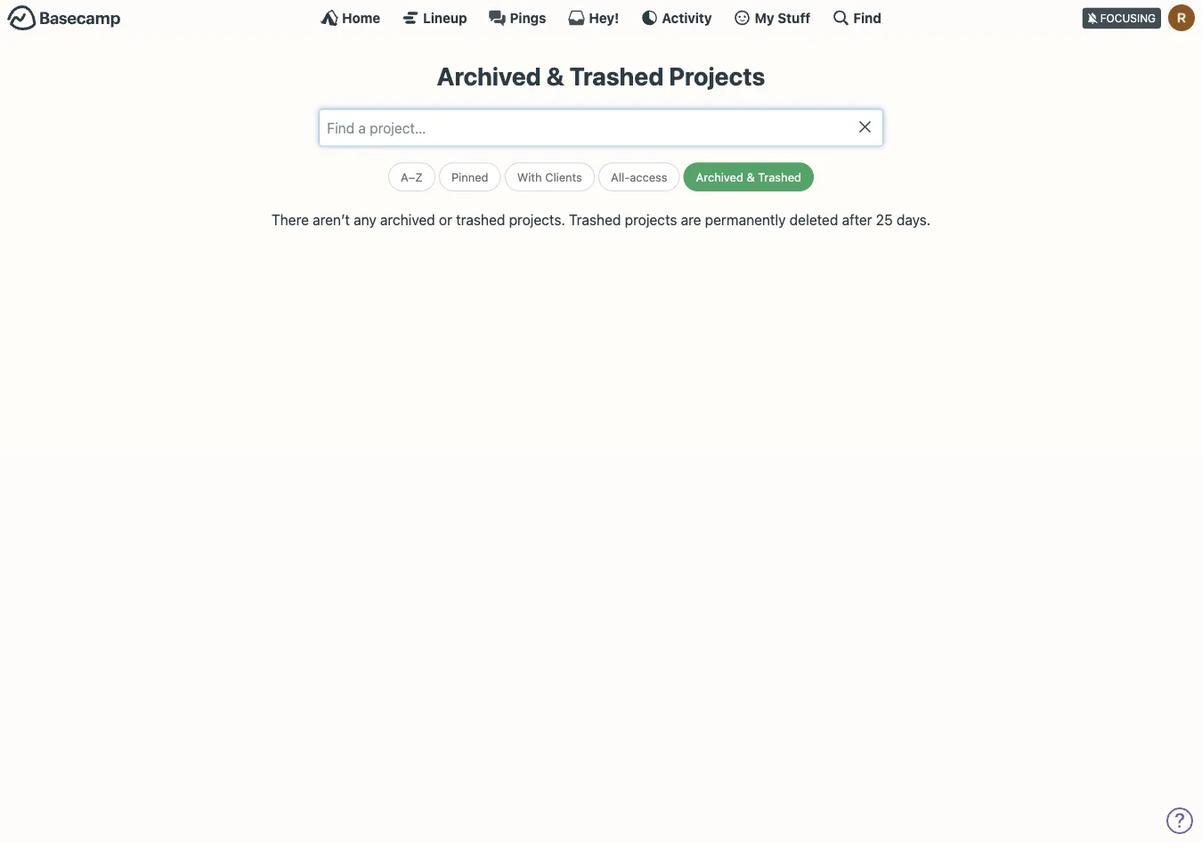 Task type: describe. For each thing, give the bounding box(es) containing it.
there aren't any archived or trashed projects. trashed projects are permanently deleted after 25 days.
[[271, 212, 931, 228]]

with clients
[[517, 170, 582, 183]]

hey!
[[589, 10, 619, 25]]

pinned link
[[439, 163, 501, 192]]

lineup link
[[402, 9, 467, 27]]

after
[[842, 212, 873, 228]]

ruby image
[[1169, 4, 1195, 31]]

find
[[854, 10, 882, 25]]

pings button
[[489, 9, 546, 27]]

days.
[[897, 212, 931, 228]]

archived & trashed projects
[[437, 61, 765, 91]]

activity
[[662, 10, 712, 25]]

switch accounts image
[[7, 4, 121, 32]]

trashed for archived & trashed projects
[[570, 61, 664, 91]]

2 vertical spatial trashed
[[569, 212, 621, 228]]

or
[[439, 212, 452, 228]]

all-
[[611, 170, 630, 183]]

my stuff button
[[734, 9, 811, 27]]

find button
[[832, 9, 882, 27]]

activity link
[[641, 9, 712, 27]]

stuff
[[778, 10, 811, 25]]

projects
[[669, 61, 765, 91]]

my stuff
[[755, 10, 811, 25]]

a–z link
[[388, 163, 435, 192]]

trashed for archived & trashed
[[758, 170, 802, 183]]

lineup
[[423, 10, 467, 25]]

deleted
[[790, 212, 839, 228]]

there
[[271, 212, 309, 228]]

archived & trashed
[[696, 170, 802, 183]]

Find a project… text field
[[319, 109, 883, 146]]

archived for archived & trashed
[[696, 170, 744, 183]]

focusing button
[[1083, 0, 1202, 35]]

main element
[[0, 0, 1202, 35]]

hey! button
[[568, 9, 619, 27]]

with
[[517, 170, 542, 183]]

all-access
[[611, 170, 668, 183]]



Task type: locate. For each thing, give the bounding box(es) containing it.
trashed up 'find a project…' text box
[[570, 61, 664, 91]]

1 horizontal spatial &
[[747, 170, 755, 183]]

25
[[876, 212, 893, 228]]

1 vertical spatial trashed
[[758, 170, 802, 183]]

with clients link
[[505, 163, 595, 192]]

trashed up permanently
[[758, 170, 802, 183]]

a–z
[[401, 170, 423, 183]]

& for archived & trashed
[[747, 170, 755, 183]]

any
[[354, 212, 377, 228]]

are
[[681, 212, 701, 228]]

0 horizontal spatial &
[[547, 61, 564, 91]]

home
[[342, 10, 381, 25]]

archived for archived & trashed projects
[[437, 61, 541, 91]]

archived
[[380, 212, 435, 228]]

trashed down all-
[[569, 212, 621, 228]]

aren't
[[313, 212, 350, 228]]

home link
[[321, 9, 381, 27]]

archived inside "navigation"
[[696, 170, 744, 183]]

navigation containing a–z
[[131, 155, 1072, 192]]

archived down pings popup button
[[437, 61, 541, 91]]

projects
[[625, 212, 677, 228]]

all-access link
[[599, 163, 680, 192]]

0 vertical spatial trashed
[[570, 61, 664, 91]]

& for archived & trashed projects
[[547, 61, 564, 91]]

0 vertical spatial archived
[[437, 61, 541, 91]]

1 vertical spatial &
[[747, 170, 755, 183]]

& up 'find a project…' text box
[[547, 61, 564, 91]]

archived
[[437, 61, 541, 91], [696, 170, 744, 183]]

my
[[755, 10, 775, 25]]

access
[[630, 170, 668, 183]]

projects.
[[509, 212, 565, 228]]

pings
[[510, 10, 546, 25]]

1 horizontal spatial archived
[[696, 170, 744, 183]]

trashed
[[570, 61, 664, 91], [758, 170, 802, 183], [569, 212, 621, 228]]

focusing
[[1101, 12, 1156, 24]]

0 horizontal spatial archived
[[437, 61, 541, 91]]

archived up permanently
[[696, 170, 744, 183]]

1 vertical spatial archived
[[696, 170, 744, 183]]

0 vertical spatial &
[[547, 61, 564, 91]]

navigation
[[131, 155, 1072, 192]]

clients
[[545, 170, 582, 183]]

trashed
[[456, 212, 505, 228]]

archived & trashed link
[[684, 163, 814, 192]]

&
[[547, 61, 564, 91], [747, 170, 755, 183]]

& up permanently
[[747, 170, 755, 183]]

pinned
[[452, 170, 489, 183]]

& inside "navigation"
[[747, 170, 755, 183]]

permanently
[[705, 212, 786, 228]]



Task type: vqa. For each thing, say whether or not it's contained in the screenshot.
the them
no



